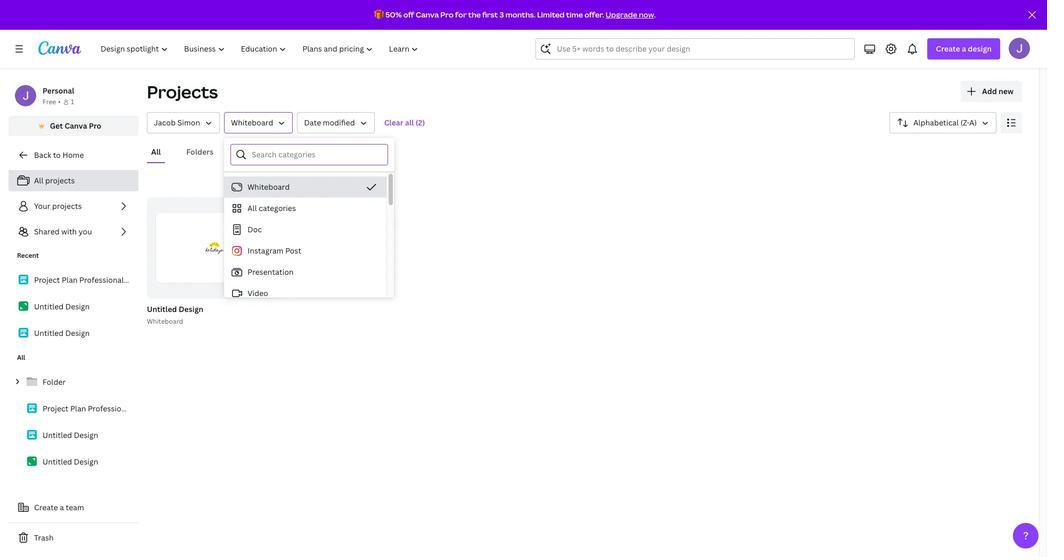Task type: vqa. For each thing, say whether or not it's contained in the screenshot.
re-
no



Task type: locate. For each thing, give the bounding box(es) containing it.
list
[[9, 170, 138, 243], [9, 269, 138, 345], [9, 372, 138, 474]]

whiteboard inside untitled design whiteboard
[[147, 317, 183, 326]]

create inside button
[[34, 503, 58, 513]]

1 vertical spatial whiteboard
[[248, 182, 290, 192]]

all for all projects
[[34, 176, 43, 186]]

shared
[[34, 227, 59, 237]]

create left team
[[34, 503, 58, 513]]

3 untitled design link from the top
[[9, 425, 138, 447]]

list box containing whiteboard
[[224, 177, 387, 558]]

1 horizontal spatial create
[[936, 44, 960, 54]]

home
[[62, 150, 84, 160]]

post
[[285, 246, 301, 256]]

1 horizontal spatial a
[[962, 44, 966, 54]]

list containing folder
[[9, 372, 138, 474]]

upgrade
[[606, 10, 637, 20]]

2 vertical spatial list
[[9, 372, 138, 474]]

instagram
[[248, 246, 284, 256]]

a left design
[[962, 44, 966, 54]]

presentation
[[248, 267, 294, 277]]

doc
[[248, 225, 262, 235]]

(z-
[[961, 118, 970, 128]]

0 vertical spatial whiteboard
[[231, 118, 273, 128]]

1 vertical spatial list
[[9, 269, 138, 345]]

a left team
[[60, 503, 64, 513]]

canva
[[416, 10, 439, 20], [65, 121, 87, 131]]

untitled design link
[[9, 296, 138, 318], [9, 323, 138, 345], [9, 425, 138, 447], [9, 452, 138, 474]]

projects down back to home
[[45, 176, 75, 186]]

all categories option
[[224, 198, 387, 219]]

with
[[61, 227, 77, 237]]

canva inside button
[[65, 121, 87, 131]]

list box
[[224, 177, 387, 558]]

list containing untitled design
[[9, 269, 138, 345]]

pro inside get canva pro button
[[89, 121, 101, 131]]

create
[[936, 44, 960, 54], [34, 503, 58, 513]]

create inside dropdown button
[[936, 44, 960, 54]]

0 horizontal spatial pro
[[89, 121, 101, 131]]

shared with you link
[[9, 221, 138, 243]]

1 horizontal spatial pro
[[441, 10, 454, 20]]

whiteboard up all categories
[[248, 182, 290, 192]]

0 vertical spatial a
[[962, 44, 966, 54]]

untitled
[[34, 302, 64, 312], [147, 304, 177, 314], [34, 329, 64, 339], [43, 431, 72, 441], [43, 457, 72, 467]]

0 vertical spatial list
[[9, 170, 138, 243]]

clear all (2) link
[[379, 112, 430, 134]]

None search field
[[536, 38, 855, 60]]

your projects link
[[9, 196, 138, 217]]

0 vertical spatial pro
[[441, 10, 454, 20]]

all inside all button
[[151, 147, 161, 157]]

video
[[248, 289, 268, 299]]

2 vertical spatial whiteboard
[[147, 317, 183, 326]]

whiteboard up designs
[[231, 118, 273, 128]]

all button
[[147, 142, 165, 162]]

folders button
[[182, 142, 218, 162]]

recent
[[17, 251, 39, 260]]

a for design
[[962, 44, 966, 54]]

3 list from the top
[[9, 372, 138, 474]]

1 horizontal spatial canva
[[416, 10, 439, 20]]

2 list from the top
[[9, 269, 138, 345]]

1 vertical spatial a
[[60, 503, 64, 513]]

months.
[[506, 10, 536, 20]]

untitled inside untitled design whiteboard
[[147, 304, 177, 314]]

1 vertical spatial pro
[[89, 121, 101, 131]]

your
[[34, 201, 50, 211]]

canva right 'off'
[[416, 10, 439, 20]]

offer.
[[585, 10, 604, 20]]

all
[[405, 118, 414, 128]]

design
[[65, 302, 90, 312], [179, 304, 203, 314], [65, 329, 90, 339], [74, 431, 98, 441], [74, 457, 98, 467]]

Owner button
[[147, 112, 220, 134]]

(2)
[[416, 118, 425, 128]]

0 vertical spatial projects
[[45, 176, 75, 186]]

projects inside "link"
[[52, 201, 82, 211]]

doc option
[[224, 219, 387, 241]]

instagram post
[[248, 246, 301, 256]]

for
[[455, 10, 467, 20]]

create for create a team
[[34, 503, 58, 513]]

0 horizontal spatial create
[[34, 503, 58, 513]]

a
[[962, 44, 966, 54], [60, 503, 64, 513]]

a inside dropdown button
[[962, 44, 966, 54]]

create left design
[[936, 44, 960, 54]]

pro up the back to home link
[[89, 121, 101, 131]]

all categories
[[248, 203, 296, 214]]

0 vertical spatial create
[[936, 44, 960, 54]]

1 vertical spatial create
[[34, 503, 58, 513]]

whiteboard inside option
[[248, 182, 290, 192]]

create a team
[[34, 503, 84, 513]]

0 horizontal spatial canva
[[65, 121, 87, 131]]

folders
[[186, 147, 214, 157]]

designs
[[239, 147, 267, 157]]

free •
[[43, 97, 61, 106]]

0 vertical spatial canva
[[416, 10, 439, 20]]

projects for your projects
[[52, 201, 82, 211]]

design for third untitled design link from the top of the page
[[74, 431, 98, 441]]

personal
[[43, 86, 74, 96]]

date modified
[[304, 118, 355, 128]]

pro left for
[[441, 10, 454, 20]]

0 horizontal spatial a
[[60, 503, 64, 513]]

get canva pro
[[50, 121, 101, 131]]

1
[[71, 97, 74, 106]]

alphabetical
[[914, 118, 959, 128]]

a)
[[970, 118, 977, 128]]

your projects
[[34, 201, 82, 211]]

all
[[151, 147, 161, 157], [34, 176, 43, 186], [248, 203, 257, 214], [17, 354, 25, 363]]

jacob simon
[[154, 118, 200, 128]]

•
[[58, 97, 61, 106]]

clear all (2)
[[384, 118, 425, 128]]

all inside all categories button
[[248, 203, 257, 214]]

1 vertical spatial canva
[[65, 121, 87, 131]]

jacob simon image
[[1009, 38, 1030, 59]]

1 vertical spatial projects
[[52, 201, 82, 211]]

projects right your
[[52, 201, 82, 211]]

canva right get
[[65, 121, 87, 131]]

whiteboard
[[231, 118, 273, 128], [248, 182, 290, 192], [147, 317, 183, 326]]

1 list from the top
[[9, 170, 138, 243]]

create a design
[[936, 44, 992, 54]]

trash link
[[9, 528, 138, 549]]

projects
[[45, 176, 75, 186], [52, 201, 82, 211]]

back to home link
[[9, 145, 138, 166]]

whiteboard button
[[224, 177, 387, 198]]

presentation option
[[224, 262, 387, 283]]

whiteboard down untitled design button
[[147, 317, 183, 326]]

2 untitled design link from the top
[[9, 323, 138, 345]]

pro
[[441, 10, 454, 20], [89, 121, 101, 131]]

all projects
[[34, 176, 75, 186]]

untitled design
[[34, 302, 90, 312], [34, 329, 90, 339], [43, 431, 98, 441], [43, 457, 98, 467]]

all inside the all projects link
[[34, 176, 43, 186]]

a inside button
[[60, 503, 64, 513]]



Task type: describe. For each thing, give the bounding box(es) containing it.
1 untitled design link from the top
[[9, 296, 138, 318]]

all for all button on the top left
[[151, 147, 161, 157]]

Search search field
[[557, 39, 834, 59]]

design inside untitled design whiteboard
[[179, 304, 203, 314]]

list containing all projects
[[9, 170, 138, 243]]

images
[[293, 147, 319, 157]]

get
[[50, 121, 63, 131]]

shared with you
[[34, 227, 92, 237]]

instagram post button
[[224, 241, 387, 262]]

design for fourth untitled design link from the top
[[74, 457, 98, 467]]

.
[[654, 10, 656, 20]]

projects for all projects
[[45, 176, 75, 186]]

clear
[[384, 118, 403, 128]]

new
[[999, 86, 1014, 96]]

top level navigation element
[[94, 38, 428, 60]]

3
[[500, 10, 504, 20]]

back
[[34, 150, 51, 160]]

limited
[[537, 10, 565, 20]]

you
[[79, 227, 92, 237]]

folder
[[43, 377, 66, 388]]

whiteboard option
[[224, 177, 387, 198]]

presentation button
[[224, 262, 387, 283]]

simon
[[178, 118, 200, 128]]

design for 4th untitled design link from the bottom of the page
[[65, 302, 90, 312]]

now
[[639, 10, 654, 20]]

all for all categories
[[248, 203, 257, 214]]

images button
[[289, 142, 323, 162]]

4 untitled design link from the top
[[9, 452, 138, 474]]

untitled design whiteboard
[[147, 304, 203, 326]]

50%
[[385, 10, 402, 20]]

jacob
[[154, 118, 176, 128]]

video option
[[224, 283, 387, 305]]

all categories button
[[224, 198, 387, 219]]

add new
[[982, 86, 1014, 96]]

time
[[566, 10, 583, 20]]

all projects link
[[9, 170, 138, 192]]

upgrade now button
[[606, 10, 654, 20]]

date
[[304, 118, 321, 128]]

add
[[982, 86, 997, 96]]

create for create a design
[[936, 44, 960, 54]]

design for second untitled design link from the top
[[65, 329, 90, 339]]

categories
[[259, 203, 296, 214]]

Sort by button
[[890, 112, 997, 134]]

folder link
[[9, 372, 138, 394]]

a for team
[[60, 503, 64, 513]]

modified
[[323, 118, 355, 128]]

get canva pro button
[[9, 116, 138, 136]]

team
[[66, 503, 84, 513]]

Search categories search field
[[252, 145, 381, 165]]

the
[[468, 10, 481, 20]]

doc button
[[224, 219, 387, 241]]

add new button
[[961, 81, 1022, 102]]

Date modified button
[[297, 112, 375, 134]]

Category button
[[224, 112, 293, 134]]

trash
[[34, 534, 54, 544]]

instagram post option
[[224, 241, 387, 262]]

first
[[482, 10, 498, 20]]

designs button
[[235, 142, 272, 162]]

off
[[403, 10, 414, 20]]

untitled design button
[[147, 303, 203, 317]]

alphabetical (z-a)
[[914, 118, 977, 128]]

create a team button
[[9, 498, 138, 519]]

🎁
[[374, 10, 384, 20]]

design
[[968, 44, 992, 54]]

to
[[53, 150, 61, 160]]

create a design button
[[928, 38, 1000, 60]]

free
[[43, 97, 56, 106]]

🎁 50% off canva pro for the first 3 months. limited time offer. upgrade now .
[[374, 10, 656, 20]]

projects
[[147, 80, 218, 103]]

back to home
[[34, 150, 84, 160]]

video button
[[224, 283, 387, 305]]



